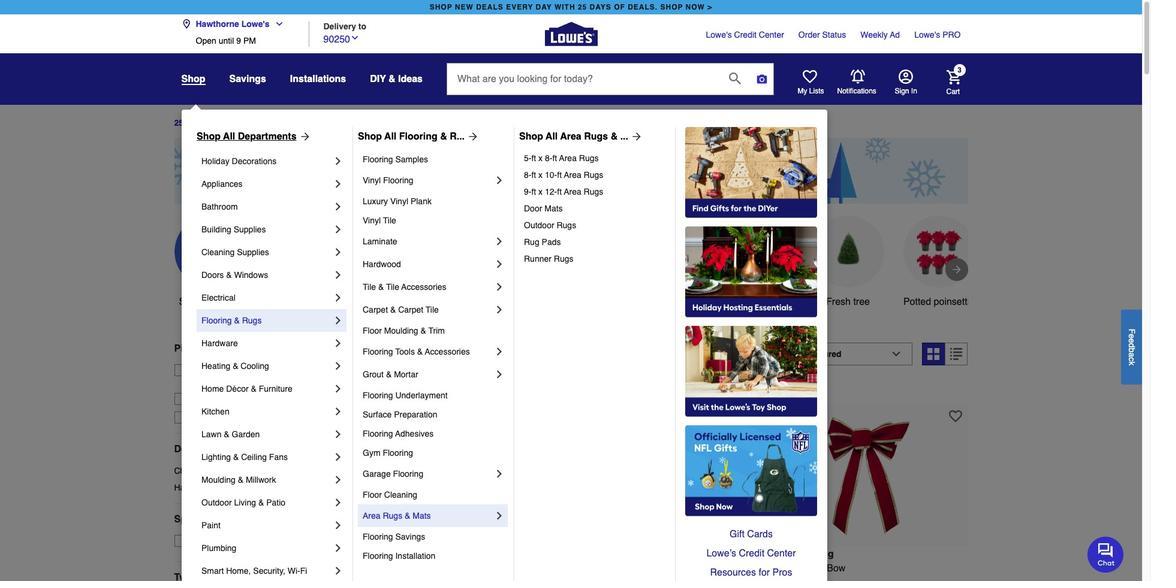 Task type: vqa. For each thing, say whether or not it's contained in the screenshot.
ft inside the '100-Count 20.62-ft Multicolor Incandescent Plug-In Christmas String Lights'
yes



Task type: describe. For each thing, give the bounding box(es) containing it.
smart home, security, wi-fi link
[[202, 560, 332, 582]]

20.62- inside 100-count 20.62-ft multicolor incandescent plug-in christmas string lights
[[608, 564, 635, 574]]

on
[[196, 537, 207, 546]]

christmas decorations link
[[174, 465, 333, 477]]

0 vertical spatial savings button
[[229, 68, 266, 90]]

special offers button
[[174, 504, 333, 536]]

fast
[[192, 413, 209, 423]]

flooring up grout
[[363, 347, 393, 357]]

rugs inside "9-ft x 12-ft area rugs" link
[[584, 187, 604, 197]]

holiday decorations link
[[202, 150, 332, 173]]

hanukkah decorations
[[174, 483, 259, 493]]

1 vertical spatial savings button
[[448, 216, 520, 309]]

grout & mortar
[[363, 370, 418, 380]]

all for area
[[546, 131, 558, 142]]

flooring adhesives link
[[363, 425, 506, 444]]

white inside holiday living 100-count 20.62-ft white incandescent plug- in christmas string lights
[[435, 564, 460, 574]]

all for deals
[[204, 297, 214, 308]]

lowe's home improvement account image
[[899, 70, 913, 84]]

gift
[[730, 530, 745, 540]]

garden
[[232, 430, 260, 440]]

list view image
[[951, 348, 963, 360]]

& inside lawn & garden link
[[224, 430, 230, 440]]

decoration
[[644, 311, 689, 322]]

officially licensed n f l gifts. shop now. image
[[686, 426, 818, 517]]

lowe's home improvement lists image
[[803, 70, 817, 84]]

tree for artificial tree
[[311, 297, 328, 308]]

in inside holiday living 8.5-in w red bow
[[785, 564, 793, 574]]

hardware link
[[202, 332, 332, 355]]

lowe's down >
[[706, 30, 732, 40]]

lowe's credit center link
[[686, 545, 818, 564]]

fans
[[269, 453, 288, 462]]

my
[[798, 87, 808, 95]]

0 vertical spatial deals
[[219, 118, 241, 128]]

lowe's credit center link
[[706, 29, 784, 41]]

décor
[[226, 384, 249, 394]]

for
[[759, 568, 770, 579]]

plumbing link
[[202, 537, 332, 560]]

chevron right image for kitchen
[[332, 406, 344, 418]]

& inside floor moulding & trim link
[[421, 326, 426, 336]]

outdoor living & patio link
[[202, 492, 332, 515]]

fresh
[[827, 297, 851, 308]]

appliances link
[[202, 173, 332, 196]]

lowe's inside button
[[242, 19, 270, 29]]

& inside outdoor living & patio link
[[258, 498, 264, 508]]

windows
[[234, 271, 268, 280]]

tile & tile accessories
[[363, 283, 447, 292]]

hanukkah
[[174, 483, 212, 493]]

hardwood
[[363, 260, 401, 269]]

chevron right image for electrical
[[332, 292, 344, 304]]

lowe's left pro
[[915, 30, 941, 40]]

chevron right image for laminate
[[494, 236, 506, 248]]

vinyl tile
[[363, 216, 396, 226]]

gym flooring link
[[363, 444, 506, 463]]

hawthorne lowe's & nearby stores
[[192, 378, 322, 387]]

hardware
[[202, 339, 238, 349]]

chevron right image for doors & windows
[[332, 269, 344, 281]]

chevron right image for area rugs & mats
[[494, 510, 506, 522]]

center for lowe's credit center
[[768, 549, 796, 560]]

& inside hawthorne lowe's & nearby stores button
[[263, 378, 269, 387]]

0 horizontal spatial christmas
[[174, 467, 212, 476]]

departments inside shop all departments link
[[238, 131, 297, 142]]

& inside the area rugs & mats link
[[405, 512, 411, 521]]

& inside home décor & furniture link
[[251, 384, 257, 394]]

accessories for flooring tools & accessories
[[425, 347, 470, 357]]

chevron right image for home décor & furniture
[[332, 383, 344, 395]]

x for 12-
[[539, 187, 543, 197]]

living for count
[[390, 549, 418, 560]]

area for 10-
[[564, 170, 582, 180]]

flooring up surface
[[363, 391, 393, 401]]

b
[[1128, 348, 1137, 353]]

vinyl tile link
[[363, 211, 506, 230]]

outdoor for outdoor rugs
[[524, 221, 555, 230]]

all for departments
[[223, 131, 235, 142]]

rugs inside flooring & rugs link
[[242, 316, 262, 326]]

area down floor cleaning
[[363, 512, 381, 521]]

garage flooring
[[363, 470, 424, 479]]

open
[[196, 36, 216, 46]]

departments inside "departments" element
[[174, 444, 233, 455]]

camera image
[[756, 73, 768, 85]]

building supplies
[[202, 225, 266, 235]]

lighting
[[202, 453, 231, 462]]

5013254527 element
[[769, 383, 825, 395]]

100-count 20.62-ft multicolor incandescent plug-in christmas string lights link
[[560, 549, 760, 582]]

arrow right image for shop all flooring & r...
[[465, 131, 479, 143]]

floor moulding & trim link
[[363, 322, 506, 341]]

decorations for christmas decorations
[[214, 467, 259, 476]]

floor cleaning
[[363, 491, 418, 500]]

f e e d b a c k button
[[1122, 310, 1143, 385]]

garage flooring link
[[363, 463, 494, 486]]

area for 8-
[[559, 154, 577, 163]]

f e e d b a c k
[[1128, 329, 1137, 366]]

shop for shop
[[181, 74, 205, 85]]

surface preparation
[[363, 410, 438, 420]]

2 vertical spatial delivery
[[211, 413, 241, 423]]

flooring down flooring adhesives
[[383, 449, 413, 458]]

chevron right image for cleaning supplies
[[332, 247, 344, 259]]

shop for shop all departments
[[197, 131, 221, 142]]

rugs inside shop all area rugs & ... link
[[584, 131, 608, 142]]

day
[[536, 3, 552, 11]]

flooring up samples
[[399, 131, 438, 142]]

flooring savings link
[[363, 528, 506, 547]]

& inside flooring & rugs link
[[234, 316, 240, 326]]

special offers
[[174, 515, 239, 525]]

25 days of deals link
[[174, 118, 241, 128]]

christmas inside holiday living 100-count 20.62-ft white incandescent plug- in christmas string lights
[[363, 578, 406, 582]]

rugs inside '8-ft x 10-ft area rugs' link
[[584, 170, 604, 180]]

shop for shop all flooring & r...
[[358, 131, 382, 142]]

1001813120 element
[[352, 383, 408, 395]]

holiday for holiday living 100-count 20.62-ft white incandescent plug- in christmas string lights
[[352, 549, 387, 560]]

ft left 10-
[[532, 170, 536, 180]]

chevron right image for smart home, security, wi-fi
[[332, 566, 344, 578]]

smart
[[202, 567, 224, 576]]

x for 8-
[[539, 154, 543, 163]]

garage
[[363, 470, 391, 479]]

ft down 8-ft x 10-ft area rugs
[[557, 187, 562, 197]]

accessories for tile & tile accessories
[[402, 283, 447, 292]]

patio
[[266, 498, 286, 508]]

sale
[[209, 537, 226, 546]]

...
[[621, 131, 629, 142]]

red
[[807, 564, 825, 574]]

order
[[799, 30, 820, 40]]

flooring up vinyl flooring
[[363, 155, 393, 164]]

holiday living 8.5-in w red bow
[[769, 549, 846, 574]]

1 horizontal spatial pickup
[[234, 366, 259, 375]]

string inside holiday living 100-count 20.62-ft white incandescent plug- in christmas string lights
[[409, 578, 434, 582]]

hanging decoration
[[644, 297, 689, 322]]

area rugs & mats link
[[363, 505, 494, 528]]

at:
[[286, 366, 296, 375]]

center for lowe's credit center
[[759, 30, 784, 40]]

1 horizontal spatial mats
[[545, 204, 563, 214]]

>
[[708, 3, 713, 11]]

rugs inside outdoor rugs link
[[557, 221, 577, 230]]

1 vertical spatial 25
[[174, 118, 184, 128]]

deals inside "button"
[[217, 297, 241, 308]]

heart outline image
[[950, 410, 963, 423]]

rugs inside 5-ft x 8-ft area rugs link
[[579, 154, 599, 163]]

flooring adhesives
[[363, 429, 434, 439]]

flooring up floor cleaning
[[393, 470, 424, 479]]

8-ft x 10-ft area rugs link
[[524, 167, 667, 184]]

ad
[[890, 30, 900, 40]]

rug
[[524, 238, 540, 247]]

x for 10-
[[539, 170, 543, 180]]

electrical
[[202, 293, 236, 303]]

location image
[[181, 19, 191, 29]]

open until 9 pm
[[196, 36, 256, 46]]

fi
[[300, 567, 307, 576]]

rugs inside runner rugs link
[[554, 254, 574, 264]]

ft up 9-
[[532, 154, 536, 163]]

vinyl for vinyl tile
[[363, 216, 381, 226]]

lights inside 100-count 20.62-ft multicolor incandescent plug-in christmas string lights
[[667, 578, 693, 582]]

home décor & furniture
[[202, 384, 293, 394]]

deals
[[476, 3, 504, 11]]

chevron down image
[[270, 19, 284, 29]]

kitchen link
[[202, 401, 332, 423]]

laminate link
[[363, 230, 494, 253]]

delivery to
[[324, 21, 367, 31]]

living for patio
[[234, 498, 256, 508]]

25 inside 'link'
[[578, 3, 587, 11]]

lowe's home improvement logo image
[[545, 7, 598, 60]]

tile down 'hardwood'
[[363, 283, 376, 292]]

tile up the led
[[386, 283, 399, 292]]

tile down luxury vinyl plank
[[383, 216, 396, 226]]

chevron right image for hardware
[[332, 338, 344, 350]]

sign in
[[895, 87, 918, 95]]

credit for lowe's
[[735, 30, 757, 40]]

in inside 100-count 20.62-ft multicolor incandescent plug-in christmas string lights
[[583, 578, 591, 582]]

lights inside holiday living 100-count 20.62-ft white incandescent plug- in christmas string lights
[[437, 578, 462, 582]]

ft inside holiday living 100-count 20.62-ft white incandescent plug- in christmas string lights
[[427, 564, 432, 574]]

flooring down flooring savings
[[363, 552, 393, 561]]

holiday decorations
[[202, 157, 277, 166]]

chevron right image for appliances
[[332, 178, 344, 190]]

outdoor for outdoor living & patio
[[202, 498, 232, 508]]

tools
[[396, 347, 415, 357]]

1 horizontal spatial moulding
[[384, 326, 418, 336]]

artificial tree button
[[265, 216, 337, 309]]

offers
[[211, 515, 239, 525]]

1 e from the top
[[1128, 334, 1137, 339]]

1 shop from the left
[[430, 3, 453, 11]]

door
[[524, 204, 542, 214]]

home décor & furniture link
[[202, 378, 332, 401]]

2 carpet from the left
[[398, 305, 424, 315]]

chevron right image for heating & cooling
[[332, 361, 344, 373]]

12-
[[545, 187, 557, 197]]

& up heating
[[208, 344, 215, 354]]



Task type: locate. For each thing, give the bounding box(es) containing it.
luxury vinyl plank link
[[363, 192, 506, 211]]

hawthorne
[[196, 19, 239, 29], [192, 378, 233, 387]]

1 horizontal spatial shop
[[358, 131, 382, 142]]

1 horizontal spatial savings
[[396, 533, 425, 542]]

living for in
[[806, 549, 834, 560]]

in down "trim"
[[440, 349, 451, 366]]

1 horizontal spatial in
[[785, 564, 793, 574]]

plug- inside holiday living 100-count 20.62-ft white incandescent plug- in christmas string lights
[[522, 564, 544, 574]]

chevron down image
[[350, 33, 360, 42]]

1 vertical spatial delivery
[[218, 344, 255, 354]]

luxury vinyl plank
[[363, 197, 432, 206]]

string down installation
[[409, 578, 434, 582]]

mats
[[545, 204, 563, 214], [413, 512, 431, 521]]

chevron right image for moulding & millwork
[[332, 474, 344, 486]]

& left ...
[[611, 131, 618, 142]]

compare inside '5013254527' element
[[790, 384, 825, 394]]

0 horizontal spatial incandescent
[[462, 564, 519, 574]]

0 vertical spatial 8-
[[545, 154, 553, 163]]

floor for floor moulding & trim
[[363, 326, 382, 336]]

area up 9-ft x 12-ft area rugs
[[564, 170, 582, 180]]

hawthorne for hawthorne lowe's & nearby stores
[[192, 378, 233, 387]]

shop all departments link
[[197, 130, 311, 144]]

chevron right image for holiday decorations
[[332, 155, 344, 167]]

vinyl for vinyl flooring
[[363, 176, 381, 185]]

rugs inside the area rugs & mats link
[[383, 512, 403, 521]]

weekly
[[861, 30, 888, 40]]

x left 12-
[[539, 187, 543, 197]]

arrow right image up 5-ft x 8-ft area rugs link
[[629, 131, 643, 143]]

supplies for building supplies
[[234, 225, 266, 235]]

flooring tools & accessories
[[363, 347, 470, 357]]

hardwood link
[[363, 253, 494, 276]]

supplies for cleaning supplies
[[237, 248, 269, 257]]

chevron right image for building supplies
[[332, 224, 344, 236]]

2 shop from the left
[[661, 3, 683, 11]]

supplies up cleaning supplies
[[234, 225, 266, 235]]

0 horizontal spatial arrow right image
[[465, 131, 479, 143]]

20.62- inside holiday living 100-count 20.62-ft white incandescent plug- in christmas string lights
[[400, 564, 427, 574]]

1 vertical spatial floor
[[363, 491, 382, 500]]

cleaning up the area rugs & mats
[[384, 491, 418, 500]]

9-ft x 12-ft area rugs
[[524, 187, 604, 197]]

rugs up flooring savings
[[383, 512, 403, 521]]

flooring underlayment
[[363, 391, 448, 401]]

bathroom link
[[202, 196, 332, 218]]

1 vertical spatial supplies
[[237, 248, 269, 257]]

25 right with
[[578, 3, 587, 11]]

moulding down carpet & carpet tile
[[384, 326, 418, 336]]

decorations
[[232, 157, 277, 166], [511, 349, 594, 366], [214, 467, 259, 476], [214, 483, 259, 493]]

& inside doors & windows "link"
[[226, 271, 232, 280]]

1 horizontal spatial 20.62-
[[608, 564, 635, 574]]

1 vertical spatial deals
[[217, 297, 241, 308]]

lists
[[810, 87, 824, 95]]

vinyl down luxury
[[363, 216, 381, 226]]

& right grout
[[386, 370, 392, 380]]

departments
[[238, 131, 297, 142], [174, 444, 233, 455]]

0 horizontal spatial living
[[234, 498, 256, 508]]

& inside shop all area rugs & ... link
[[611, 131, 618, 142]]

mortar
[[394, 370, 418, 380]]

0 horizontal spatial 20.62-
[[400, 564, 427, 574]]

ft down 5-ft x 8-ft area rugs
[[557, 170, 562, 180]]

weekly ad
[[861, 30, 900, 40]]

1 vertical spatial outdoor
[[202, 498, 232, 508]]

doors & windows link
[[202, 264, 332, 287]]

chevron right image for flooring & rugs
[[332, 315, 344, 327]]

chevron right image for bathroom
[[332, 201, 344, 213]]

1 horizontal spatial 25
[[578, 3, 587, 11]]

0 horizontal spatial pickup
[[174, 344, 206, 354]]

9
[[236, 36, 241, 46]]

plug- inside 100-count 20.62-ft multicolor incandescent plug-in christmas string lights
[[560, 578, 583, 582]]

25 left the days
[[174, 118, 184, 128]]

0 horizontal spatial white
[[435, 564, 460, 574]]

holiday hosting essentials. image
[[686, 227, 818, 318]]

rugs up 5-ft x 8-ft area rugs link
[[584, 131, 608, 142]]

hawthorne up open until 9 pm
[[196, 19, 239, 29]]

2 e from the top
[[1128, 339, 1137, 343]]

ft up 10-
[[553, 154, 557, 163]]

1 vertical spatial center
[[768, 549, 796, 560]]

3 x from the top
[[539, 187, 543, 197]]

0 horizontal spatial moulding
[[202, 476, 236, 485]]

& left "ceiling"
[[233, 453, 239, 462]]

departments up holiday decorations link
[[238, 131, 297, 142]]

hawthorne for hawthorne lowe's
[[196, 19, 239, 29]]

8- up 10-
[[545, 154, 553, 163]]

door mats link
[[524, 200, 667, 217]]

e up "b"
[[1128, 339, 1137, 343]]

2 vertical spatial vinyl
[[363, 216, 381, 226]]

2 shop from the left
[[358, 131, 382, 142]]

x inside "9-ft x 12-ft area rugs" link
[[539, 187, 543, 197]]

holiday down floor moulding & trim link
[[455, 349, 507, 366]]

shop up flooring samples
[[358, 131, 382, 142]]

tree inside artificial tree button
[[311, 297, 328, 308]]

0 vertical spatial vinyl
[[363, 176, 381, 185]]

of
[[614, 3, 626, 11]]

rugs down pads
[[554, 254, 574, 264]]

carpet & carpet tile
[[363, 305, 439, 315]]

mats down floor cleaning link
[[413, 512, 431, 521]]

grid view image
[[928, 348, 940, 360]]

holiday for holiday living 8.5-in w red bow
[[769, 549, 803, 560]]

compare
[[374, 384, 408, 394], [790, 384, 825, 394]]

area for 12-
[[564, 187, 582, 197]]

outdoor down hanukkah decorations
[[202, 498, 232, 508]]

holiday inside holiday living 8.5-in w red bow
[[769, 549, 803, 560]]

& inside tile & tile accessories link
[[378, 283, 384, 292]]

0 horizontal spatial shop
[[197, 131, 221, 142]]

1 compare from the left
[[374, 384, 408, 394]]

pickup & delivery
[[174, 344, 255, 354]]

1 count from the left
[[371, 564, 397, 574]]

0 vertical spatial in
[[440, 349, 451, 366]]

1 vertical spatial vinyl
[[390, 197, 409, 206]]

1 horizontal spatial lights
[[667, 578, 693, 582]]

rugs up '8-ft x 10-ft area rugs' link
[[579, 154, 599, 163]]

to
[[359, 21, 367, 31]]

arrow right image for shop all area rugs & ...
[[629, 131, 643, 143]]

& right doors
[[226, 271, 232, 280]]

rug pads link
[[524, 234, 667, 251]]

led
[[383, 297, 402, 308]]

1 vertical spatial savings
[[467, 297, 501, 308]]

chevron right image for tile & tile accessories
[[494, 281, 506, 293]]

2 tree from the left
[[854, 297, 870, 308]]

floor down garage
[[363, 491, 382, 500]]

ft down installation
[[427, 564, 432, 574]]

hanging decoration button
[[630, 216, 702, 324]]

2 x from the top
[[539, 170, 543, 180]]

chevron right image
[[332, 178, 344, 190], [494, 236, 506, 248], [332, 247, 344, 259], [494, 304, 506, 316], [332, 315, 344, 327], [332, 361, 344, 373], [494, 369, 506, 381], [332, 406, 344, 418], [494, 468, 506, 480], [332, 474, 344, 486], [332, 497, 344, 509], [494, 510, 506, 522]]

visit the lowe's toy shop. image
[[686, 326, 818, 417]]

order status link
[[799, 29, 847, 41]]

all for flooring
[[385, 131, 397, 142]]

credit for lowe's
[[739, 549, 765, 560]]

0 horizontal spatial shop
[[430, 3, 453, 11]]

center
[[759, 30, 784, 40], [768, 549, 796, 560]]

holiday for holiday decorations
[[202, 157, 230, 166]]

heart outline image
[[742, 410, 755, 423]]

1 incandescent from the left
[[462, 564, 519, 574]]

find gifts for the diyer. image
[[686, 127, 818, 218]]

count inside 100-count 20.62-ft multicolor incandescent plug-in christmas string lights
[[580, 564, 605, 574]]

savings button left rug
[[448, 216, 520, 309]]

0 vertical spatial mats
[[545, 204, 563, 214]]

None search field
[[447, 63, 774, 106]]

flooring up luxury vinyl plank
[[383, 176, 414, 185]]

credit up resources for pros link
[[739, 549, 765, 560]]

0 horizontal spatial carpet
[[363, 305, 388, 315]]

area up 5-ft x 8-ft area rugs
[[561, 131, 582, 142]]

& inside shop all flooring & r... link
[[440, 131, 447, 142]]

lowe's home improvement cart image
[[947, 70, 961, 84]]

0 vertical spatial pickup
[[174, 344, 206, 354]]

100-count 20.62-ft multicolor incandescent plug-in christmas string lights
[[560, 564, 744, 582]]

2 lights from the left
[[667, 578, 693, 582]]

1 horizontal spatial string
[[639, 578, 664, 582]]

in left 'w'
[[785, 564, 793, 574]]

1 vertical spatial departments
[[174, 444, 233, 455]]

living inside outdoor living & patio link
[[234, 498, 256, 508]]

moulding inside "link"
[[202, 476, 236, 485]]

moulding
[[384, 326, 418, 336], [202, 476, 236, 485]]

heating & cooling link
[[202, 355, 332, 378]]

lights down flooring installation link
[[437, 578, 462, 582]]

holiday inside holiday living 100-count 20.62-ft white incandescent plug- in christmas string lights
[[352, 549, 387, 560]]

2 vertical spatial savings
[[396, 533, 425, 542]]

outdoor living & patio
[[202, 498, 286, 508]]

string down multicolor
[[639, 578, 664, 582]]

all up flooring samples
[[385, 131, 397, 142]]

vinyl left plank
[[390, 197, 409, 206]]

chat invite button image
[[1088, 537, 1125, 573]]

1 horizontal spatial tree
[[854, 297, 870, 308]]

millwork
[[246, 476, 276, 485]]

potted
[[904, 297, 932, 308]]

2 horizontal spatial living
[[806, 549, 834, 560]]

floor for floor cleaning
[[363, 491, 382, 500]]

credit up search icon
[[735, 30, 757, 40]]

shop up 5-
[[519, 131, 543, 142]]

in inside button
[[912, 87, 918, 95]]

lowe's
[[242, 19, 270, 29], [706, 30, 732, 40], [915, 30, 941, 40], [235, 378, 261, 387]]

1 tree from the left
[[311, 297, 328, 308]]

hawthorne down store
[[192, 378, 233, 387]]

1 horizontal spatial christmas
[[363, 578, 406, 582]]

0 horizontal spatial cleaning
[[202, 248, 235, 257]]

until
[[219, 36, 234, 46]]

flooring samples link
[[363, 150, 506, 169]]

bow
[[827, 564, 846, 574]]

area up 8-ft x 10-ft area rugs
[[559, 154, 577, 163]]

8- inside 5-ft x 8-ft area rugs link
[[545, 154, 553, 163]]

3 shop from the left
[[519, 131, 543, 142]]

today
[[262, 366, 284, 375]]

0 vertical spatial accessories
[[402, 283, 447, 292]]

25 days of deals. shop new deals every day. while supplies last. image
[[174, 138, 968, 204]]

cooling
[[241, 362, 269, 371]]

0 vertical spatial credit
[[735, 30, 757, 40]]

& right store
[[233, 362, 238, 371]]

& inside diy & ideas button
[[389, 74, 396, 85]]

compare inside 1001813120 element
[[374, 384, 408, 394]]

Search Query text field
[[447, 64, 720, 95]]

supplies up windows
[[237, 248, 269, 257]]

ft left multicolor
[[635, 564, 641, 574]]

rugs down 5-ft x 8-ft area rugs link
[[584, 170, 604, 180]]

2 horizontal spatial christmas
[[594, 578, 637, 582]]

1 horizontal spatial shop
[[661, 3, 683, 11]]

chevron right image for grout & mortar
[[494, 369, 506, 381]]

2 horizontal spatial shop
[[519, 131, 543, 142]]

tree inside fresh tree button
[[854, 297, 870, 308]]

resources for pros link
[[686, 564, 818, 582]]

floor cleaning link
[[363, 486, 506, 505]]

flooring down surface
[[363, 429, 393, 439]]

christmas inside 100-count 20.62-ft multicolor incandescent plug-in christmas string lights
[[594, 578, 637, 582]]

0 horizontal spatial lights
[[437, 578, 462, 582]]

tile up floor moulding & trim link
[[426, 305, 439, 315]]

string inside 100-count 20.62-ft multicolor incandescent plug-in christmas string lights
[[639, 578, 664, 582]]

runner
[[524, 254, 552, 264]]

compare for '5013254527' element on the bottom right of the page
[[790, 384, 825, 394]]

2 vertical spatial x
[[539, 187, 543, 197]]

tree right the "fresh"
[[854, 297, 870, 308]]

1 vertical spatial x
[[539, 170, 543, 180]]

shop for shop all deals
[[179, 297, 201, 308]]

supplies
[[234, 225, 266, 235], [237, 248, 269, 257]]

all inside "button"
[[204, 297, 214, 308]]

arrow right image
[[297, 131, 311, 143]]

1 horizontal spatial departments
[[238, 131, 297, 142]]

flooring down shop all deals
[[202, 316, 232, 326]]

cards
[[748, 530, 773, 540]]

arrow right image inside shop all flooring & r... link
[[465, 131, 479, 143]]

0 horizontal spatial 8-
[[524, 170, 532, 180]]

1 vertical spatial 8-
[[524, 170, 532, 180]]

bathroom
[[202, 202, 238, 212]]

2 100- from the left
[[560, 564, 580, 574]]

2 compare from the left
[[790, 384, 825, 394]]

1 horizontal spatial plug-
[[560, 578, 583, 582]]

chevron right image for plumbing
[[332, 543, 344, 555]]

0 horizontal spatial 25
[[174, 118, 184, 128]]

1 horizontal spatial 100-
[[560, 564, 580, 574]]

arrow right image inside shop all area rugs & ... link
[[629, 131, 643, 143]]

1 vertical spatial accessories
[[425, 347, 470, 357]]

0 vertical spatial hawthorne
[[196, 19, 239, 29]]

lowe's home improvement notification center image
[[851, 70, 865, 84]]

1 horizontal spatial incandescent
[[687, 564, 744, 574]]

0 horizontal spatial savings button
[[229, 68, 266, 90]]

1 horizontal spatial 8-
[[545, 154, 553, 163]]

90250 button
[[324, 31, 360, 46]]

e up d
[[1128, 334, 1137, 339]]

1 horizontal spatial savings button
[[448, 216, 520, 309]]

living inside holiday living 100-count 20.62-ft white incandescent plug- in christmas string lights
[[390, 549, 418, 560]]

1 horizontal spatial in
[[583, 578, 591, 582]]

pickup
[[174, 344, 206, 354], [234, 366, 259, 375]]

& inside flooring tools & accessories link
[[417, 347, 423, 357]]

1 vertical spatial mats
[[413, 512, 431, 521]]

100- inside 100-count 20.62-ft multicolor incandescent plug-in christmas string lights
[[560, 564, 580, 574]]

0 horizontal spatial 100-
[[352, 564, 371, 574]]

0 vertical spatial center
[[759, 30, 784, 40]]

decorations for hanukkah decorations
[[214, 483, 259, 493]]

pro
[[943, 30, 961, 40]]

of
[[208, 118, 216, 128]]

1 horizontal spatial carpet
[[398, 305, 424, 315]]

9-ft x 12-ft area rugs link
[[524, 184, 667, 200]]

1 vertical spatial white
[[435, 564, 460, 574]]

2 incandescent from the left
[[687, 564, 744, 574]]

x inside 5-ft x 8-ft area rugs link
[[539, 154, 543, 163]]

floor
[[363, 326, 382, 336], [363, 491, 382, 500]]

all down 25 days of deals link
[[223, 131, 235, 142]]

1 100- from the left
[[352, 564, 371, 574]]

in inside holiday living 100-count 20.62-ft white incandescent plug- in christmas string lights
[[352, 578, 360, 582]]

home
[[202, 384, 224, 394]]

1 floor from the top
[[363, 326, 382, 336]]

2 horizontal spatial savings
[[467, 297, 501, 308]]

& inside grout & mortar link
[[386, 370, 392, 380]]

0 vertical spatial delivery
[[324, 21, 356, 31]]

christmas
[[174, 467, 212, 476], [363, 578, 406, 582], [594, 578, 637, 582]]

deals right of at the left of the page
[[219, 118, 241, 128]]

electrical link
[[202, 287, 332, 310]]

arrow right image up poinsettia
[[951, 264, 963, 276]]

chevron right image for lighting & ceiling fans
[[332, 452, 344, 464]]

1 x from the top
[[539, 154, 543, 163]]

0 vertical spatial cleaning
[[202, 248, 235, 257]]

ceiling
[[241, 453, 267, 462]]

cleaning inside floor cleaning link
[[384, 491, 418, 500]]

20.62- left multicolor
[[608, 564, 635, 574]]

x inside '8-ft x 10-ft area rugs' link
[[539, 170, 543, 180]]

chevron right image for carpet & carpet tile
[[494, 304, 506, 316]]

incandescent inside 100-count 20.62-ft multicolor incandescent plug-in christmas string lights
[[687, 564, 744, 574]]

departments element
[[174, 444, 333, 456]]

incandescent inside holiday living 100-count 20.62-ft white incandescent plug- in christmas string lights
[[462, 564, 519, 574]]

shop all flooring & r...
[[358, 131, 465, 142]]

r...
[[450, 131, 465, 142]]

deals
[[219, 118, 241, 128], [217, 297, 241, 308]]

1 string from the left
[[409, 578, 434, 582]]

0 vertical spatial departments
[[238, 131, 297, 142]]

0 vertical spatial white
[[745, 297, 770, 308]]

count inside holiday living 100-count 20.62-ft white incandescent plug- in christmas string lights
[[371, 564, 397, 574]]

0 vertical spatial plug-
[[522, 564, 544, 574]]

chevron right image for flooring tools & accessories
[[494, 346, 506, 358]]

& inside heating & cooling link
[[233, 362, 238, 371]]

compare for 1001813120 element
[[374, 384, 408, 394]]

white button
[[721, 216, 793, 309]]

chevron right image for hardwood
[[494, 259, 506, 271]]

0 vertical spatial outdoor
[[524, 221, 555, 230]]

2 string from the left
[[639, 578, 664, 582]]

shop for shop all area rugs & ...
[[519, 131, 543, 142]]

1 vertical spatial credit
[[739, 549, 765, 560]]

1 lights from the left
[[437, 578, 462, 582]]

savings button
[[229, 68, 266, 90], [448, 216, 520, 309]]

ft inside 100-count 20.62-ft multicolor incandescent plug-in christmas string lights
[[635, 564, 641, 574]]

shop down 'open'
[[181, 74, 205, 85]]

center up 8.5-
[[768, 549, 796, 560]]

decorations for holiday decorations
[[232, 157, 277, 166]]

products
[[380, 349, 436, 366]]

chevron right image for lawn & garden
[[332, 429, 344, 441]]

0 vertical spatial x
[[539, 154, 543, 163]]

& right décor
[[251, 384, 257, 394]]

1 carpet from the left
[[363, 305, 388, 315]]

wi-
[[288, 567, 300, 576]]

lighting & ceiling fans
[[202, 453, 288, 462]]

heating
[[202, 362, 230, 371]]

2 horizontal spatial in
[[912, 87, 918, 95]]

arrow right image
[[465, 131, 479, 143], [629, 131, 643, 143], [951, 264, 963, 276]]

free store pickup today at:
[[192, 366, 296, 375]]

& up hardware
[[234, 316, 240, 326]]

shop left now
[[661, 3, 683, 11]]

living down flooring savings
[[390, 549, 418, 560]]

building supplies link
[[202, 218, 332, 241]]

days
[[590, 3, 612, 11]]

living up red at bottom
[[806, 549, 834, 560]]

chevron right image for vinyl flooring
[[494, 175, 506, 187]]

& down the today
[[263, 378, 269, 387]]

delivery up lawn & garden
[[211, 413, 241, 423]]

& inside moulding & millwork "link"
[[238, 476, 244, 485]]

led button
[[357, 216, 429, 309]]

savings up "198 products in holiday decorations"
[[467, 297, 501, 308]]

1 vertical spatial hawthorne
[[192, 378, 233, 387]]

0 vertical spatial 25
[[578, 3, 587, 11]]

8- inside '8-ft x 10-ft area rugs' link
[[524, 170, 532, 180]]

& right the 'lawn'
[[224, 430, 230, 440]]

shop left new
[[430, 3, 453, 11]]

0 horizontal spatial savings
[[229, 74, 266, 85]]

1 horizontal spatial arrow right image
[[629, 131, 643, 143]]

20.62- down installation
[[400, 564, 427, 574]]

cleaning inside cleaning supplies link
[[202, 248, 235, 257]]

2 20.62- from the left
[[608, 564, 635, 574]]

1 vertical spatial plug-
[[560, 578, 583, 582]]

0 vertical spatial supplies
[[234, 225, 266, 235]]

1 shop from the left
[[197, 131, 221, 142]]

accessories down "trim"
[[425, 347, 470, 357]]

tree for fresh tree
[[854, 297, 870, 308]]

shop down 25 days of deals link
[[197, 131, 221, 142]]

0 vertical spatial savings
[[229, 74, 266, 85]]

0 vertical spatial floor
[[363, 326, 382, 336]]

cleaning supplies link
[[202, 241, 332, 264]]

holiday up appliances
[[202, 157, 230, 166]]

5-ft x 8-ft area rugs
[[524, 154, 599, 163]]

ft up door
[[532, 187, 536, 197]]

tree right artificial
[[311, 297, 328, 308]]

chevron right image for outdoor living & patio
[[332, 497, 344, 509]]

floor moulding & trim
[[363, 326, 445, 336]]

resources for pros
[[711, 568, 793, 579]]

0 horizontal spatial count
[[371, 564, 397, 574]]

& inside carpet & carpet tile link
[[390, 305, 396, 315]]

0 vertical spatial shop
[[181, 74, 205, 85]]

1 horizontal spatial living
[[390, 549, 418, 560]]

holiday down flooring savings
[[352, 549, 387, 560]]

all down doors
[[204, 297, 214, 308]]

shop left electrical
[[179, 297, 201, 308]]

weekly ad link
[[861, 29, 900, 41]]

area down 8-ft x 10-ft area rugs
[[564, 187, 582, 197]]

lowe's inside button
[[235, 378, 261, 387]]

1 20.62- from the left
[[400, 564, 427, 574]]

delivery up heating & cooling
[[218, 344, 255, 354]]

100- inside holiday living 100-count 20.62-ft white incandescent plug- in christmas string lights
[[352, 564, 371, 574]]

1 vertical spatial in
[[785, 564, 793, 574]]

sign
[[895, 87, 910, 95]]

chevron right image for garage flooring
[[494, 468, 506, 480]]

0 horizontal spatial plug-
[[522, 564, 544, 574]]

search image
[[729, 72, 741, 84]]

0 horizontal spatial mats
[[413, 512, 431, 521]]

1 horizontal spatial count
[[580, 564, 605, 574]]

moulding down lighting
[[202, 476, 236, 485]]

lights
[[437, 578, 462, 582], [667, 578, 693, 582]]

living inside holiday living 8.5-in w red bow
[[806, 549, 834, 560]]

flooring down the area rugs & mats
[[363, 533, 393, 542]]

2 horizontal spatial arrow right image
[[951, 264, 963, 276]]

pm
[[243, 36, 256, 46]]

0 horizontal spatial outdoor
[[202, 498, 232, 508]]

8- down 5-
[[524, 170, 532, 180]]

chevron right image
[[332, 155, 344, 167], [494, 175, 506, 187], [332, 201, 344, 213], [332, 224, 344, 236], [494, 259, 506, 271], [332, 269, 344, 281], [494, 281, 506, 293], [332, 292, 344, 304], [332, 338, 344, 350], [494, 346, 506, 358], [332, 383, 344, 395], [332, 429, 344, 441], [332, 452, 344, 464], [332, 520, 344, 532], [332, 543, 344, 555], [332, 566, 344, 578]]

departments down the 'lawn'
[[174, 444, 233, 455]]

25
[[578, 3, 587, 11], [174, 118, 184, 128]]

2 count from the left
[[580, 564, 605, 574]]

x left 10-
[[539, 170, 543, 180]]

my lists link
[[798, 70, 824, 96]]

center left order
[[759, 30, 784, 40]]

& inside lighting & ceiling fans link
[[233, 453, 239, 462]]

hawthorne inside button
[[192, 378, 233, 387]]

3
[[958, 66, 962, 75]]

1 horizontal spatial compare
[[790, 384, 825, 394]]

white inside white 'button'
[[745, 297, 770, 308]]

chevron right image for paint
[[332, 520, 344, 532]]

accessories down hardwood link
[[402, 283, 447, 292]]

8.5-
[[769, 564, 785, 574]]

hawthorne inside button
[[196, 19, 239, 29]]

90250
[[324, 34, 350, 45]]

0 horizontal spatial tree
[[311, 297, 328, 308]]

shop inside "button"
[[179, 297, 201, 308]]

& left "trim"
[[421, 326, 426, 336]]

gym flooring
[[363, 449, 413, 458]]

2 floor from the top
[[363, 491, 382, 500]]

1 horizontal spatial outdoor
[[524, 221, 555, 230]]

1 vertical spatial shop
[[179, 297, 201, 308]]

diy & ideas
[[370, 74, 423, 85]]

grout & mortar link
[[363, 364, 494, 386]]



